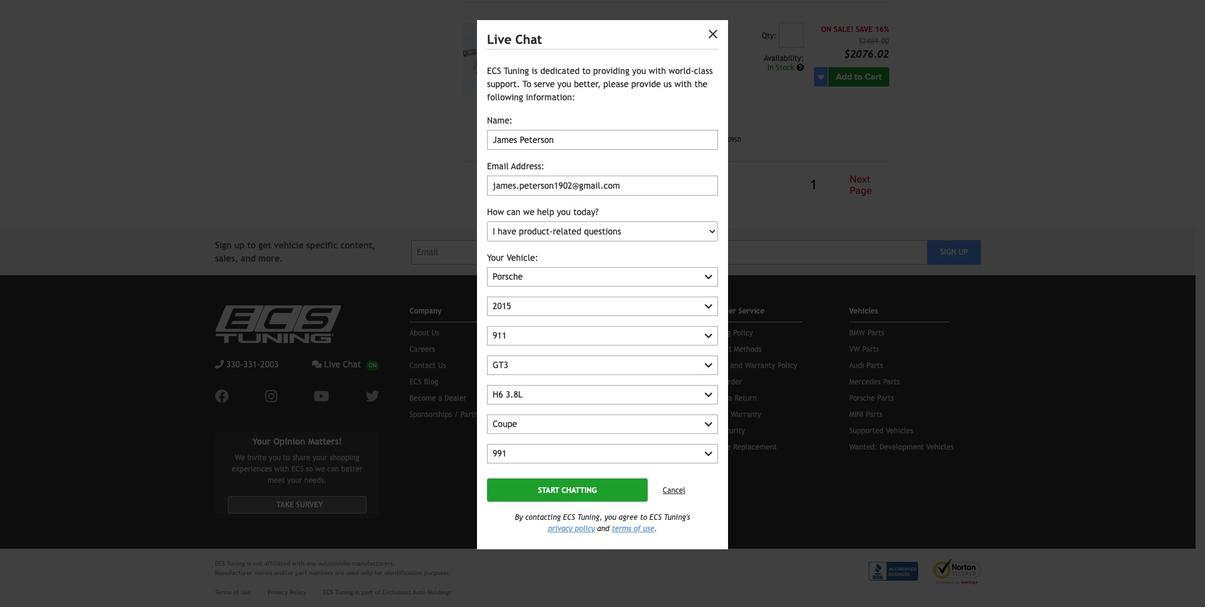 Task type: describe. For each thing, give the bounding box(es) containing it.
returns
[[703, 362, 728, 371]]

take
[[276, 501, 294, 510]]

start
[[538, 486, 559, 495]]

supported vehicles
[[849, 427, 913, 436]]

lifetime replacement
[[703, 443, 777, 452]]

twitter logo image
[[366, 390, 379, 404]]

add to cart button
[[828, 67, 889, 87]]

gt3
[[493, 360, 508, 370]]

parts for porsche parts
[[877, 394, 894, 403]]

start chatting
[[538, 486, 597, 495]]

chat for live chat document
[[515, 32, 542, 46]]

331-
[[243, 360, 260, 370]]

porsche for porsche
[[493, 272, 523, 282]]

chevron down image for 2015
[[705, 302, 712, 311]]

customer service
[[703, 307, 765, 316]]

shopping
[[330, 454, 359, 463]]

contact
[[409, 362, 436, 371]]

terms of use link
[[612, 525, 654, 534]]

to inside partial kit with missing items, the perfect opportunity to craft your own custom exhaust with milltek parts!
[[649, 94, 657, 104]]

chevron down image for coupe
[[705, 420, 712, 429]]

911
[[493, 331, 507, 341]]

ecs inside ecs tuning is dedicated to providing you with world-class support. to serve you better, please provide us with the following information:
[[487, 66, 501, 76]]

invite
[[247, 454, 267, 463]]

ecs inside we invite you to share your shopping experiences with ecs so we can better meet your needs.
[[291, 465, 304, 474]]

bmw parts
[[849, 329, 884, 338]]

you inside by contacting ecs tuning, you agree to ecs tuning's privacy policy and terms of use .
[[605, 513, 616, 522]]

user@example.com email field
[[487, 176, 718, 196]]

submit a return link
[[703, 394, 757, 403]]

terms
[[612, 525, 631, 534]]

question circle image
[[796, 64, 804, 72]]

ecs up privacy policy link
[[563, 513, 575, 522]]

lists
[[585, 345, 600, 354]]

email address:
[[487, 161, 544, 171]]

privacy policy link
[[268, 588, 306, 598]]

to inside button
[[854, 72, 862, 82]]

can inside we invite you to share your shopping experiences with ecs so we can better meet your needs.
[[327, 465, 339, 474]]

tuning,
[[577, 513, 602, 522]]

your inside partial kit with missing items, the perfect opportunity to craft your own custom exhaust with milltek parts!
[[682, 94, 699, 104]]

with down opportunity
[[633, 107, 650, 117]]

payment methods link
[[703, 345, 762, 354]]

my orders link
[[556, 394, 590, 403]]

parts!
[[682, 107, 705, 117]]

tuning for support.
[[504, 66, 529, 76]]

you up provide
[[632, 66, 646, 76]]

mercedes parts link
[[849, 378, 900, 387]]

and inside sign up to get vehicle specific content, sales, and more.
[[241, 254, 256, 264]]

a for submit
[[728, 394, 732, 403]]

comments image
[[312, 361, 322, 369]]

phone image
[[215, 361, 224, 369]]

site security
[[703, 427, 745, 436]]

parts for mini parts
[[866, 411, 883, 420]]

milltek sport cat-back exhaust system - non-resonated *scratch and dent* link
[[569, 35, 712, 70]]

company
[[409, 307, 442, 316]]

serve
[[534, 79, 555, 89]]

coupe button
[[487, 415, 718, 434]]

stock
[[776, 64, 794, 72]]

chevron down image for porsche
[[705, 273, 712, 282]]

exhaust
[[600, 107, 630, 117]]

numbers
[[309, 570, 333, 577]]

survey
[[296, 501, 323, 510]]

sign up button
[[928, 240, 981, 265]]

product warranty link
[[703, 411, 761, 420]]

tuning's
[[664, 513, 690, 522]]

wanted: development vehicles
[[849, 443, 954, 452]]

my for my account
[[556, 307, 566, 316]]

your for your opinion matters!
[[252, 437, 271, 447]]

16%
[[875, 25, 889, 34]]

.
[[654, 525, 657, 534]]

your vehicle:
[[487, 253, 538, 263]]

2015 button
[[487, 297, 718, 316]]

sponsorships / partnerships
[[409, 411, 502, 420]]

privacy
[[548, 525, 573, 534]]

get
[[258, 241, 271, 251]]

track
[[703, 378, 721, 387]]

is for not
[[247, 561, 251, 567]]

mercedes
[[849, 378, 881, 387]]

agree
[[619, 513, 638, 522]]

back
[[651, 35, 673, 47]]

bmw
[[849, 329, 865, 338]]

ecs up .
[[649, 513, 662, 522]]

next page
[[850, 173, 872, 197]]

any
[[306, 561, 316, 567]]

vehicles up 'bmw parts'
[[849, 307, 878, 316]]

with inside the ecs tuning is not affiliated with any automobile manufacturers. manufacturer names and/or part numbers are used only for identification purposes.
[[292, 561, 305, 567]]

my wish lists link
[[556, 345, 600, 354]]

a for become
[[438, 394, 442, 403]]

with inside we invite you to share your shopping experiences with ecs so we can better meet your needs.
[[274, 465, 289, 474]]

about
[[409, 329, 429, 338]]

email
[[487, 161, 509, 171]]

2 horizontal spatial policy
[[778, 362, 797, 371]]

sign out
[[556, 329, 584, 338]]

chevron down image for 991
[[705, 450, 712, 459]]

us for about us
[[432, 329, 439, 338]]

for
[[374, 570, 383, 577]]

1 vertical spatial warranty
[[731, 411, 761, 420]]

my vehicles link
[[556, 378, 595, 387]]

of inside by contacting ecs tuning, you agree to ecs tuning's privacy policy and terms of use .
[[634, 525, 641, 534]]

auto
[[413, 589, 426, 596]]

sign for sign up
[[940, 248, 956, 257]]

replacement
[[733, 443, 777, 452]]

shipping
[[703, 329, 731, 338]]

0 vertical spatial warranty
[[745, 362, 775, 371]]

you right the help at the left
[[557, 207, 571, 217]]

h6 3.8l button
[[487, 385, 718, 405]]

vehicles right development
[[926, 443, 954, 452]]

instagram logo image
[[265, 390, 277, 404]]

part inside the ecs tuning is not affiliated with any automobile manufacturers. manufacturer names and/or part numbers are used only for identification purposes.
[[295, 570, 307, 577]]

opinion
[[273, 437, 305, 447]]

to inside we invite you to share your shopping experiences with ecs so we can better meet your needs.
[[283, 454, 290, 463]]

parts for vw parts
[[862, 345, 879, 354]]

1 horizontal spatial of
[[375, 589, 381, 596]]

chevron down image for 911
[[705, 332, 712, 341]]

out
[[572, 329, 584, 338]]

ecs inside the ecs tuning is not affiliated with any automobile manufacturers. manufacturer names and/or part numbers are used only for identification purposes.
[[215, 561, 225, 567]]

live chat for live chat document
[[487, 32, 542, 46]]

porsche parts link
[[849, 394, 894, 403]]

we inside we invite you to share your shopping experiences with ecs so we can better meet your needs.
[[315, 465, 325, 474]]

contact us link
[[409, 362, 446, 371]]

vehicles up orders
[[567, 378, 595, 387]]

sign for sign out
[[556, 329, 570, 338]]

names
[[254, 570, 272, 577]]

up for sign up
[[959, 248, 968, 257]]

is for part
[[355, 589, 359, 596]]

Email email field
[[411, 240, 928, 265]]

take survey
[[276, 501, 323, 510]]

2003
[[260, 360, 279, 370]]

better
[[341, 465, 363, 474]]

customer
[[703, 307, 736, 316]]

parts for bmw parts
[[868, 329, 884, 338]]

ecs blog
[[409, 378, 438, 387]]

partial
[[569, 81, 595, 91]]

with down world-
[[674, 79, 692, 89]]

1 vertical spatial part
[[361, 589, 373, 596]]

chevron down image for h6 3.8l
[[705, 391, 712, 400]]

330-331-2003 link
[[215, 359, 279, 372]]

to inside by contacting ecs tuning, you agree to ecs tuning's privacy policy and terms of use .
[[640, 513, 647, 522]]

can inside live chat document
[[507, 207, 520, 217]]

needs.
[[304, 476, 327, 485]]

availability:
[[764, 54, 804, 63]]

and
[[611, 58, 628, 70]]



Task type: vqa. For each thing, say whether or not it's contained in the screenshot.
CAR CARE
no



Task type: locate. For each thing, give the bounding box(es) containing it.
and right sales,
[[241, 254, 256, 264]]

policy for privacy policy
[[290, 589, 306, 596]]

1 vertical spatial can
[[327, 465, 339, 474]]

youtube logo image
[[314, 390, 329, 404]]

chevron down image down product at right
[[705, 420, 712, 429]]

us
[[432, 329, 439, 338], [438, 362, 446, 371]]

2 vertical spatial chevron down image
[[705, 391, 712, 400]]

specific
[[306, 241, 338, 251]]

0 vertical spatial part
[[295, 570, 307, 577]]

2 a from the left
[[728, 394, 732, 403]]

2 chevron down image from the top
[[705, 361, 712, 370]]

2 my from the top
[[556, 345, 565, 354]]

0 horizontal spatial chat
[[343, 360, 361, 370]]

your up so
[[313, 454, 328, 463]]

chevron down image up track
[[705, 361, 712, 370]]

0 horizontal spatial live chat
[[324, 360, 361, 370]]

audi
[[849, 362, 864, 371]]

2 horizontal spatial sign
[[940, 248, 956, 257]]

2 vertical spatial is
[[355, 589, 359, 596]]

0 vertical spatial is
[[532, 66, 538, 76]]

live up the support.
[[487, 32, 512, 46]]

is left not
[[247, 561, 251, 567]]

your up invite
[[252, 437, 271, 447]]

warranty down return on the bottom of the page
[[731, 411, 761, 420]]

1 vertical spatial chat
[[343, 360, 361, 370]]

chevron down image up customer
[[705, 273, 712, 282]]

the inside ecs tuning is dedicated to providing you with world-class support. to serve you better, please provide us with the following information:
[[694, 79, 708, 89]]

1 vertical spatial we
[[315, 465, 325, 474]]

2 horizontal spatial your
[[682, 94, 699, 104]]

live right comments image
[[324, 360, 340, 370]]

live inside document
[[487, 32, 512, 46]]

meet
[[268, 476, 285, 485]]

chevron down image inside 'coupe' popup button
[[705, 420, 712, 429]]

2 vertical spatial policy
[[290, 589, 306, 596]]

1 vertical spatial live chat
[[324, 360, 361, 370]]

we right so
[[315, 465, 325, 474]]

my left "account"
[[556, 307, 566, 316]]

2 vertical spatial your
[[287, 476, 302, 485]]

1 vertical spatial policy
[[778, 362, 797, 371]]

1 horizontal spatial and
[[597, 525, 609, 534]]

to left get
[[247, 241, 256, 251]]

3 my from the top
[[556, 378, 565, 387]]

1 horizontal spatial up
[[959, 248, 968, 257]]

0 vertical spatial chat
[[515, 32, 542, 46]]

1 vertical spatial porsche
[[849, 394, 875, 403]]

0 vertical spatial live chat
[[487, 32, 542, 46]]

returns and warranty policy
[[703, 362, 797, 371]]

us right about
[[432, 329, 439, 338]]

live chat dialog
[[0, 0, 1205, 608]]

vehicle:
[[507, 253, 538, 263]]

my left wish
[[556, 345, 565, 354]]

you up terms
[[605, 513, 616, 522]]

0 horizontal spatial up
[[234, 241, 245, 251]]

milltek up *scratch
[[569, 35, 601, 47]]

1 vertical spatial us
[[438, 362, 446, 371]]

wanted: development vehicles link
[[849, 443, 954, 452]]

experiences
[[232, 465, 272, 474]]

returns and warranty policy link
[[703, 362, 797, 371]]

cancel
[[663, 486, 685, 495]]

0 vertical spatial can
[[507, 207, 520, 217]]

4 my from the top
[[556, 394, 565, 403]]

chat for live chat 'link'
[[343, 360, 361, 370]]

terms
[[215, 589, 231, 596]]

warranty
[[745, 362, 775, 371], [731, 411, 761, 420]]

to left share
[[283, 454, 290, 463]]

1 horizontal spatial live chat
[[487, 32, 542, 46]]

to up use
[[640, 513, 647, 522]]

you down 'dedicated'
[[557, 79, 571, 89]]

ecs up 'manufacturer'
[[215, 561, 225, 567]]

chevron down image inside the 911 popup button
[[705, 332, 712, 341]]

name:
[[487, 115, 513, 126]]

chevron down image up shipping
[[705, 302, 712, 311]]

manufacturers.
[[352, 561, 395, 567]]

1 horizontal spatial porsche
[[849, 394, 875, 403]]

in
[[768, 64, 774, 72]]

tuning for names
[[227, 561, 245, 567]]

chevron down image down track
[[705, 391, 712, 400]]

sign for sign up to get vehicle specific content, sales, and more.
[[215, 241, 232, 251]]

about us
[[409, 329, 439, 338]]

warranty down methods
[[745, 362, 775, 371]]

and down tuning,
[[597, 525, 609, 534]]

Your Name text field
[[487, 130, 718, 150]]

take survey link
[[228, 497, 367, 514]]

mini
[[849, 411, 864, 420]]

4 chevron down image from the top
[[705, 450, 712, 459]]

parts down the "mercedes parts" link on the right bottom of the page
[[877, 394, 894, 403]]

wanted:
[[849, 443, 877, 452]]

cancel link
[[663, 485, 685, 496]]

start chatting button
[[487, 479, 648, 502]]

0 horizontal spatial part
[[295, 570, 307, 577]]

None number field
[[779, 23, 804, 48]]

0 horizontal spatial a
[[438, 394, 442, 403]]

you right invite
[[269, 454, 281, 463]]

1 link
[[804, 175, 823, 196]]

your left the vehicle:
[[487, 253, 504, 263]]

to right "add"
[[854, 72, 862, 82]]

0 horizontal spatial we
[[315, 465, 325, 474]]

exhaust
[[676, 35, 712, 47]]

use
[[643, 525, 654, 534]]

policy
[[575, 525, 595, 534]]

2 horizontal spatial is
[[532, 66, 538, 76]]

sponsorships
[[409, 411, 452, 420]]

live chat right comments image
[[324, 360, 361, 370]]

1 horizontal spatial milltek
[[653, 107, 679, 117]]

1 horizontal spatial policy
[[733, 329, 753, 338]]

we invite you to share your shopping experiences with ecs so we can better meet your needs.
[[232, 454, 363, 485]]

live chat document
[[477, 20, 728, 550]]

3 chevron down image from the top
[[705, 391, 712, 400]]

1 horizontal spatial part
[[361, 589, 373, 596]]

tuning down are at bottom left
[[335, 589, 353, 596]]

chevron down image for gt3
[[705, 361, 712, 370]]

and/or
[[274, 570, 294, 577]]

vehicle
[[274, 241, 304, 251]]

is inside the ecs tuning is not affiliated with any automobile manufacturers. manufacturer names and/or part numbers are used only for identification purposes.
[[247, 561, 251, 567]]

add to wish list image
[[818, 74, 824, 80]]

sign inside button
[[940, 248, 956, 257]]

privacy
[[268, 589, 288, 596]]

audi parts link
[[849, 362, 883, 371]]

we inside live chat document
[[523, 207, 534, 217]]

porsche for porsche parts
[[849, 394, 875, 403]]

0 horizontal spatial is
[[247, 561, 251, 567]]

chat right comments image
[[343, 360, 361, 370]]

information:
[[526, 92, 575, 102]]

missing
[[631, 81, 659, 91]]

1 chevron down image from the top
[[705, 332, 712, 341]]

your right meet
[[287, 476, 302, 485]]

parts right vw
[[862, 345, 879, 354]]

ecs tuning is part of enthusiast auto holdings
[[323, 589, 451, 596]]

to up 'better,'
[[582, 66, 590, 76]]

your inside live chat document
[[487, 253, 504, 263]]

to down missing
[[649, 94, 657, 104]]

3 chevron down image from the top
[[705, 420, 712, 429]]

live chat inside document
[[487, 32, 542, 46]]

1 horizontal spatial we
[[523, 207, 534, 217]]

to inside ecs tuning is dedicated to providing you with world-class support. to serve you better, please provide us with the following information:
[[582, 66, 590, 76]]

the inside partial kit with missing items, the perfect opportunity to craft your own custom exhaust with milltek parts!
[[689, 81, 702, 91]]

live chat for live chat 'link'
[[324, 360, 361, 370]]

sign
[[215, 241, 232, 251], [940, 248, 956, 257], [556, 329, 570, 338]]

wish
[[567, 345, 583, 354]]

live chat inside 'link'
[[324, 360, 361, 370]]

1 horizontal spatial live
[[487, 32, 512, 46]]

part down only
[[361, 589, 373, 596]]

live for live chat 'link'
[[324, 360, 340, 370]]

0 vertical spatial us
[[432, 329, 439, 338]]

us right contact
[[438, 362, 446, 371]]

is inside ecs tuning is dedicated to providing you with world-class support. to serve you better, please provide us with the following information:
[[532, 66, 538, 76]]

my for my vehicles
[[556, 378, 565, 387]]

a left "dealer"
[[438, 394, 442, 403]]

0 vertical spatial tuning
[[504, 66, 529, 76]]

2 vertical spatial tuning
[[335, 589, 353, 596]]

and up order
[[730, 362, 743, 371]]

0 horizontal spatial and
[[241, 254, 256, 264]]

chevron down image inside porsche dropdown button
[[705, 273, 712, 282]]

0 horizontal spatial sign
[[215, 241, 232, 251]]

content,
[[340, 241, 375, 251]]

paginated product list navigation navigation
[[463, 172, 889, 199]]

porsche inside porsche dropdown button
[[493, 272, 523, 282]]

ssxau409sd
[[707, 136, 741, 143]]

address:
[[511, 161, 544, 171]]

is down used
[[355, 589, 359, 596]]

purposes.
[[424, 570, 451, 577]]

1 vertical spatial your
[[252, 437, 271, 447]]

with up meet
[[274, 465, 289, 474]]

with up opportunity
[[611, 81, 628, 91]]

milltek down craft
[[653, 107, 679, 117]]

manufacturer
[[215, 570, 253, 577]]

part down any
[[295, 570, 307, 577]]

you inside we invite you to share your shopping experiences with ecs so we can better meet your needs.
[[269, 454, 281, 463]]

1 vertical spatial milltek
[[653, 107, 679, 117]]

1 horizontal spatial your
[[313, 454, 328, 463]]

2 chevron down image from the top
[[705, 302, 712, 311]]

can right how
[[507, 207, 520, 217]]

vehicles up wanted: development vehicles
[[886, 427, 913, 436]]

vw
[[849, 345, 860, 354]]

chevron down image
[[705, 332, 712, 341], [705, 361, 712, 370], [705, 420, 712, 429], [705, 450, 712, 459]]

up inside button
[[959, 248, 968, 257]]

0 horizontal spatial can
[[327, 465, 339, 474]]

ecs left so
[[291, 465, 304, 474]]

by
[[515, 513, 523, 522]]

can down shopping
[[327, 465, 339, 474]]

1 horizontal spatial sign
[[556, 329, 570, 338]]

0 horizontal spatial of
[[233, 589, 239, 596]]

1 a from the left
[[438, 394, 442, 403]]

2 horizontal spatial tuning
[[504, 66, 529, 76]]

ecs left blog
[[409, 378, 422, 387]]

policy for shipping policy
[[733, 329, 753, 338]]

porsche down your vehicle:
[[493, 272, 523, 282]]

0 vertical spatial and
[[241, 254, 256, 264]]

with up us
[[649, 66, 666, 76]]

your up parts!
[[682, 94, 699, 104]]

tuning up "to"
[[504, 66, 529, 76]]

0 vertical spatial policy
[[733, 329, 753, 338]]

my for my wish lists
[[556, 345, 565, 354]]

ecs blog link
[[409, 378, 438, 387]]

so
[[306, 465, 313, 474]]

1 vertical spatial chevron down image
[[705, 302, 712, 311]]

up
[[234, 241, 245, 251], [959, 248, 968, 257]]

to inside sign up to get vehicle specific content, sales, and more.
[[247, 241, 256, 251]]

ecs
[[487, 66, 501, 76], [409, 378, 422, 387], [291, 465, 304, 474], [563, 513, 575, 522], [649, 513, 662, 522], [215, 561, 225, 567], [323, 589, 333, 596]]

1 vertical spatial your
[[313, 454, 328, 463]]

chevron down image inside 2015 'popup button'
[[705, 302, 712, 311]]

1 horizontal spatial is
[[355, 589, 359, 596]]

live
[[487, 32, 512, 46], [324, 360, 340, 370]]

facebook logo image
[[215, 390, 229, 404]]

2 horizontal spatial of
[[634, 525, 641, 534]]

1 vertical spatial and
[[730, 362, 743, 371]]

0 vertical spatial your
[[487, 253, 504, 263]]

tuning inside the ecs tuning is not affiliated with any automobile manufacturers. manufacturer names and/or part numbers are used only for identification purposes.
[[227, 561, 245, 567]]

0 horizontal spatial your
[[287, 476, 302, 485]]

are
[[335, 570, 344, 577]]

my left orders
[[556, 394, 565, 403]]

parts right bmw
[[868, 329, 884, 338]]

please
[[603, 79, 629, 89]]

cat-
[[632, 35, 651, 47]]

chat inside 'link'
[[343, 360, 361, 370]]

part
[[295, 570, 307, 577], [361, 589, 373, 596]]

ecs tuning image
[[215, 306, 341, 344]]

own
[[702, 94, 718, 104]]

my for my orders
[[556, 394, 565, 403]]

1 my from the top
[[556, 307, 566, 316]]

identification
[[384, 570, 422, 577]]

chevron down image inside h6 3.8l popup button
[[705, 391, 712, 400]]

coupe
[[493, 419, 517, 429]]

site security link
[[703, 427, 745, 436]]

sign inside sign up to get vehicle specific content, sales, and more.
[[215, 241, 232, 251]]

qty:
[[762, 32, 777, 40]]

today?
[[573, 207, 599, 217]]

kit
[[597, 81, 608, 91]]

0 vertical spatial porsche
[[493, 272, 523, 282]]

become
[[409, 394, 436, 403]]

0 horizontal spatial porsche
[[493, 272, 523, 282]]

tuning up 'manufacturer'
[[227, 561, 245, 567]]

ecs up the support.
[[487, 66, 501, 76]]

up for sign up to get vehicle specific content, sales, and more.
[[234, 241, 245, 251]]

with left any
[[292, 561, 305, 567]]

1 horizontal spatial a
[[728, 394, 732, 403]]

ecs down numbers
[[323, 589, 333, 596]]

chat up 'dedicated'
[[515, 32, 542, 46]]

chevron down image inside gt3 dropdown button
[[705, 361, 712, 370]]

live for live chat document
[[487, 32, 512, 46]]

parts for audi parts
[[866, 362, 883, 371]]

chevron down image inside 991 dropdown button
[[705, 450, 712, 459]]

ecs tuning is dedicated to providing you with world-class support. to serve you better, please provide us with the following information:
[[487, 66, 713, 102]]

parts up the "mercedes parts" link on the right bottom of the page
[[866, 362, 883, 371]]

1 chevron down image from the top
[[705, 273, 712, 282]]

milltek inside the 'milltek sport cat-back exhaust system - non-resonated *scratch and dent*'
[[569, 35, 601, 47]]

1 horizontal spatial tuning
[[335, 589, 353, 596]]

methods
[[734, 345, 762, 354]]

us for contact us
[[438, 362, 446, 371]]

es#4430769 - ssxau409sd - milltek sport cat-back exhaust system - non-resonated *scratch and dent* - partial kit with missing items, the perfect opportunity to craft your own custom exhaust with milltek parts! - scratch & dent - audi image
[[463, 23, 559, 94]]

us
[[663, 79, 672, 89]]

lifetime replacement link
[[703, 443, 777, 452]]

1 vertical spatial tuning
[[227, 561, 245, 567]]

my account
[[556, 307, 596, 316]]

track order
[[703, 378, 742, 387]]

up inside sign up to get vehicle specific content, sales, and more.
[[234, 241, 245, 251]]

0 horizontal spatial your
[[252, 437, 271, 447]]

1 horizontal spatial chat
[[515, 32, 542, 46]]

0 vertical spatial we
[[523, 207, 534, 217]]

craft
[[660, 94, 679, 104]]

dent*
[[631, 58, 658, 70]]

1 vertical spatial is
[[247, 561, 251, 567]]

and inside by contacting ecs tuning, you agree to ecs tuning's privacy policy and terms of use .
[[597, 525, 609, 534]]

0 vertical spatial your
[[682, 94, 699, 104]]

chevron down image
[[705, 273, 712, 282], [705, 302, 712, 311], [705, 391, 712, 400]]

0 horizontal spatial policy
[[290, 589, 306, 596]]

order
[[723, 378, 742, 387]]

is up serve
[[532, 66, 538, 76]]

0 vertical spatial milltek
[[569, 35, 601, 47]]

0 horizontal spatial live
[[324, 360, 340, 370]]

porsche down the mercedes in the right of the page
[[849, 394, 875, 403]]

become a dealer link
[[409, 394, 466, 403]]

track order link
[[703, 378, 742, 387]]

is for dedicated
[[532, 66, 538, 76]]

cart
[[865, 72, 882, 82]]

a left return on the bottom of the page
[[728, 394, 732, 403]]

better,
[[574, 79, 601, 89]]

parts for mercedes parts
[[883, 378, 900, 387]]

0 horizontal spatial milltek
[[569, 35, 601, 47]]

milltek inside partial kit with missing items, the perfect opportunity to craft your own custom exhaust with milltek parts!
[[653, 107, 679, 117]]

1 horizontal spatial can
[[507, 207, 520, 217]]

tuning inside ecs tuning is dedicated to providing you with world-class support. to serve you better, please provide us with the following information:
[[504, 66, 529, 76]]

my up the my orders link
[[556, 378, 565, 387]]

live chat up the support.
[[487, 32, 542, 46]]

chevron down image up payment
[[705, 332, 712, 341]]

chat inside document
[[515, 32, 542, 46]]

2 horizontal spatial and
[[730, 362, 743, 371]]

2 vertical spatial and
[[597, 525, 609, 534]]

your for your vehicle:
[[487, 253, 504, 263]]

0 vertical spatial live
[[487, 32, 512, 46]]

we left the help at the left
[[523, 207, 534, 217]]

chevron down image down site
[[705, 450, 712, 459]]

affiliated
[[264, 561, 290, 567]]

not
[[253, 561, 262, 567]]

parts up porsche parts link
[[883, 378, 900, 387]]

development
[[880, 443, 924, 452]]

0 horizontal spatial tuning
[[227, 561, 245, 567]]

chat
[[515, 32, 542, 46], [343, 360, 361, 370]]

1 horizontal spatial your
[[487, 253, 504, 263]]

0 vertical spatial chevron down image
[[705, 273, 712, 282]]

live inside 'link'
[[324, 360, 340, 370]]

1 vertical spatial live
[[324, 360, 340, 370]]

parts down porsche parts
[[866, 411, 883, 420]]

following
[[487, 92, 523, 102]]



